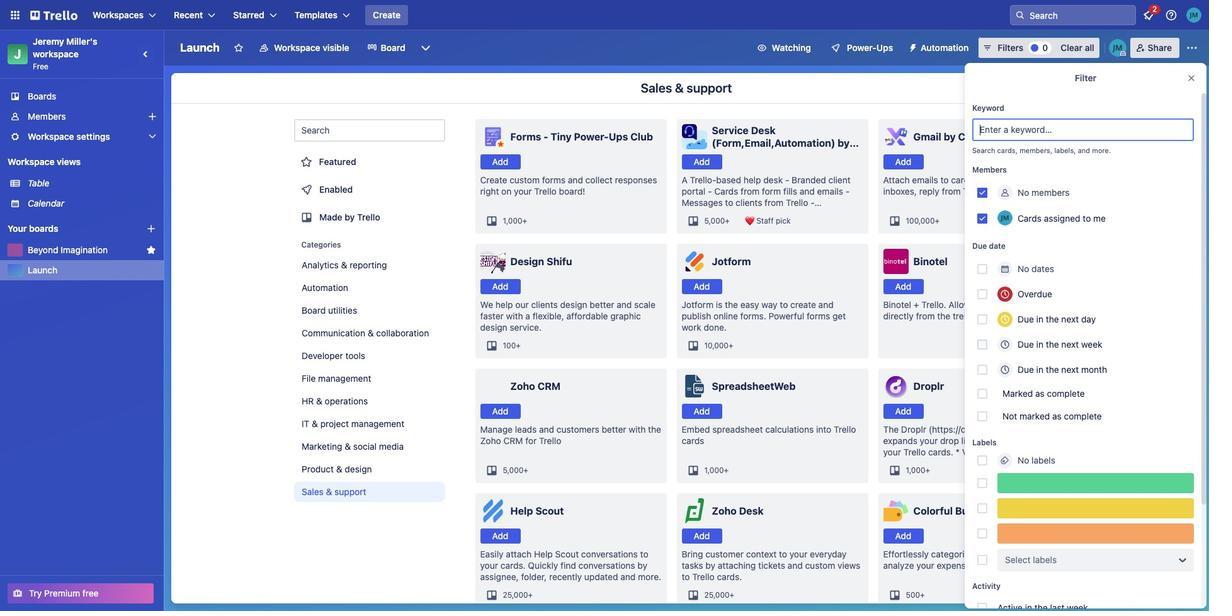 Task type: vqa. For each thing, say whether or not it's contained in the screenshot.


Task type: describe. For each thing, give the bounding box(es) containing it.
calendar
[[28, 198, 64, 209]]

made by trello link
[[294, 205, 445, 230]]

25,000 for help scout
[[503, 590, 528, 600]]

& for it & project management "link"
[[312, 418, 318, 429]]

due for due in the next month
[[1018, 364, 1034, 375]]

me
[[1094, 213, 1106, 223]]

better inside manage leads and customers better with the zoho crm for trello
[[602, 424, 627, 435]]

better inside we help our clients design better and scale faster with a flexible, affordable graphic design service.
[[590, 299, 615, 310]]

from inside binotel + trello. allows you to listen to calls directly from the trello card.
[[916, 311, 935, 321]]

and inside easily attach help scout conversations to your cards.  quickly find conversations by assignee, folder, recently updated and more.
[[621, 571, 636, 582]]

jeremy miller (jeremymiller198) image
[[1187, 8, 1202, 23]]

0
[[1043, 42, 1048, 53]]

0 horizontal spatial 5,000
[[503, 466, 524, 475]]

with inside we help our clients design better and scale faster with a flexible, affordable graphic design service.
[[506, 311, 523, 321]]

labels for select labels
[[1033, 554, 1057, 565]]

work
[[682, 322, 702, 333]]

show menu image
[[1186, 42, 1199, 54]]

25,000 + for zoho desk
[[705, 590, 735, 600]]

we
[[480, 299, 493, 310]]

analytics
[[301, 260, 338, 270]]

cards inside a trello-based help desk - branded client portal - cards from form fills and emails - messages to clients from trello - automations
[[715, 186, 738, 197]]

in for due in the next month
[[1037, 364, 1044, 375]]

analyze
[[883, 560, 914, 571]]

to inside a trello-based help desk - branded client portal - cards from form fills and emails - messages to clients from trello - automations
[[725, 197, 733, 208]]

add for jotform
[[694, 281, 710, 292]]

workspace navigation collapse icon image
[[137, 45, 155, 63]]

100
[[503, 341, 516, 350]]

board!
[[559, 186, 585, 197]]

everyday
[[810, 549, 847, 559]]

- down trello- at top right
[[708, 186, 712, 197]]

management inside 'link'
[[318, 373, 371, 384]]

create inside the jotform is the easy way to create and publish online forms. powerful forms get work done.
[[791, 299, 816, 310]]

forms inside create custom forms and collect responses right on your trello board!
[[542, 174, 566, 185]]

automation link
[[294, 278, 445, 298]]

1 horizontal spatial crm
[[538, 380, 561, 392]]

1 vertical spatial complete
[[1064, 411, 1102, 421]]

attaching
[[718, 560, 756, 571]]

0 horizontal spatial help
[[511, 505, 533, 517]]

it & project management
[[301, 418, 404, 429]]

no for no members
[[1018, 187, 1030, 198]]

- down client
[[846, 186, 850, 197]]

workspace for workspace visible
[[274, 42, 320, 53]]

open information menu image
[[1165, 9, 1178, 21]]

500 +
[[906, 590, 925, 600]]

next for day
[[1062, 314, 1079, 324]]

workspaces
[[93, 9, 144, 20]]

share button
[[1131, 38, 1180, 58]]

0 vertical spatial cards,
[[998, 146, 1018, 154]]

add button for zoho crm
[[480, 404, 521, 419]]

desk for service
[[751, 125, 776, 136]]

crm inside manage leads and customers better with the zoho crm for trello
[[504, 435, 523, 446]]

portal
[[682, 186, 706, 197]]

add button for forms - tiny power-ups club
[[480, 154, 521, 169]]

+ for zoho desk
[[730, 590, 735, 600]]

reporting
[[349, 260, 387, 270]]

shifu
[[547, 256, 572, 267]]

add for zoho crm
[[492, 406, 509, 416]]

into
[[816, 424, 832, 435]]

1 vertical spatial members
[[973, 165, 1007, 174]]

embed spreadsheet calculations into trello cards
[[682, 424, 856, 446]]

color: orange, title: none element
[[998, 523, 1194, 544]]

your inside effortlessly categorize, visualize, and analyze your expenses.
[[917, 560, 935, 571]]

collect
[[586, 174, 613, 185]]

create for create
[[373, 9, 401, 20]]

imagination
[[61, 244, 108, 255]]

jotform for jotform is the easy way to create and publish online forms. powerful forms get work done.
[[682, 299, 714, 310]]

beyond imagination
[[28, 244, 108, 255]]

add button for zoho desk
[[682, 529, 722, 544]]

trello inside embed spreadsheet calculations into trello cards
[[834, 424, 856, 435]]

1 horizontal spatial support
[[687, 81, 732, 95]]

right
[[480, 186, 499, 197]]

forms - tiny power-ups club
[[511, 131, 653, 142]]

tickets
[[758, 560, 785, 571]]

color: yellow, title: none element
[[998, 498, 1194, 518]]

add for forms - tiny power-ups club
[[492, 156, 509, 167]]

jotform for jotform
[[712, 256, 751, 267]]

cards, inside attach emails to cards, create shared inboxes, reply from trello and more.
[[951, 174, 976, 185]]

& for the product & design 'link'
[[336, 464, 342, 474]]

easy
[[741, 299, 759, 310]]

workspace settings button
[[0, 127, 164, 147]]

0 vertical spatial sales
[[641, 81, 672, 95]]

trello down enabled link
[[357, 212, 380, 222]]

+ left ❤️
[[725, 216, 730, 226]]

your boards with 2 items element
[[8, 221, 127, 236]]

primary element
[[0, 0, 1209, 30]]

forms
[[511, 131, 541, 142]]

& for the "hr & operations" link
[[316, 396, 322, 406]]

0 horizontal spatial as
[[1036, 388, 1045, 399]]

ups inside power-ups button
[[877, 42, 893, 53]]

+ for design shifu
[[516, 341, 521, 350]]

bring customer context to your everyday tasks by attaching tickets and custom views to trello cards.
[[682, 549, 861, 582]]

500
[[906, 590, 920, 600]]

beyond imagination link
[[28, 244, 141, 256]]

1 vertical spatial ups
[[609, 131, 628, 142]]

0 vertical spatial scout
[[536, 505, 564, 517]]

0 horizontal spatial 5,000 +
[[503, 466, 528, 475]]

enabled link
[[294, 177, 445, 202]]

from left form
[[741, 186, 760, 197]]

workspace for workspace views
[[8, 156, 55, 167]]

by inside bring customer context to your everyday tasks by attaching tickets and custom views to trello cards.
[[706, 560, 716, 571]]

help inside a trello-based help desk - branded client portal - cards from form fills and emails - messages to clients from trello - automations
[[744, 174, 761, 185]]

by right gmail
[[944, 131, 956, 142]]

0 vertical spatial complete
[[1047, 388, 1085, 399]]

to right the "you"
[[995, 299, 1003, 310]]

- down branded
[[811, 197, 815, 208]]

try premium free
[[29, 588, 99, 598]]

service.
[[510, 322, 542, 333]]

a
[[526, 311, 530, 321]]

way
[[762, 299, 778, 310]]

binotel + trello. allows you to listen to calls directly from the trello card.
[[883, 299, 1058, 321]]

jeremy miller's workspace link
[[33, 36, 100, 59]]

binotel for binotel
[[914, 256, 948, 267]]

power-ups button
[[822, 38, 901, 58]]

zoho for zoho desk
[[712, 505, 737, 517]]

is
[[716, 299, 723, 310]]

operations
[[324, 396, 368, 406]]

0 horizontal spatial views
[[57, 156, 81, 167]]

to left 'calls'
[[1029, 299, 1037, 310]]

1 vertical spatial design
[[480, 322, 508, 333]]

due for due date
[[973, 241, 987, 251]]

templates
[[295, 9, 338, 20]]

leads
[[515, 424, 537, 435]]

design shifu
[[511, 256, 572, 267]]

back to home image
[[30, 5, 77, 25]]

trello inside bring customer context to your everyday tasks by attaching tickets and custom views to trello cards.
[[692, 571, 715, 582]]

club
[[631, 131, 653, 142]]

tiny
[[551, 131, 572, 142]]

to left me
[[1083, 213, 1091, 223]]

due in the next month
[[1018, 364, 1108, 375]]

gmail
[[914, 131, 942, 142]]

more. inside easily attach help scout conversations to your cards.  quickly find conversations by assignee, folder, recently updated and more.
[[638, 571, 662, 582]]

pick
[[776, 216, 791, 226]]

add for service desk (form,email,automation) by hipporello
[[694, 156, 710, 167]]

add for droplr
[[896, 406, 912, 416]]

1 vertical spatial automation
[[301, 282, 348, 293]]

file management
[[301, 373, 371, 384]]

by right made
[[344, 212, 355, 222]]

add button for gmail by cardbox
[[883, 154, 924, 169]]

from down form
[[765, 197, 784, 208]]

customers
[[557, 424, 600, 435]]

- up the fills
[[785, 174, 790, 185]]

cards. inside easily attach help scout conversations to your cards.  quickly find conversations by assignee, folder, recently updated and more.
[[501, 560, 526, 571]]

for
[[526, 435, 537, 446]]

gmail by cardbox
[[914, 131, 1000, 142]]

the inside binotel + trello. allows you to listen to calls directly from the trello card.
[[938, 311, 951, 321]]

& for sales & support link
[[326, 486, 332, 497]]

power- inside button
[[847, 42, 877, 53]]

communication
[[301, 328, 365, 338]]

get
[[833, 311, 846, 321]]

service desk (form,email,automation) by hipporello
[[712, 125, 850, 161]]

jeremy
[[33, 36, 64, 47]]

next for week
[[1062, 339, 1079, 350]]

add button for jotform
[[682, 279, 722, 294]]

premium
[[44, 588, 80, 598]]

to up tickets
[[779, 549, 787, 559]]

from inside attach emails to cards, create shared inboxes, reply from trello and more.
[[942, 186, 961, 197]]

+ for colorful budget
[[920, 590, 925, 600]]

1,000 for forms - tiny power-ups club
[[503, 216, 523, 226]]

launch link
[[28, 264, 156, 277]]

trello inside a trello-based help desk - branded client portal - cards from form fills and emails - messages to clients from trello - automations
[[786, 197, 808, 208]]

not
[[1003, 411, 1018, 421]]

star or unstar board image
[[234, 43, 244, 53]]

labels for no labels
[[1032, 455, 1056, 466]]

labels,
[[1055, 146, 1076, 154]]

the for due in the next month
[[1046, 364, 1059, 375]]

zoho crm
[[511, 380, 561, 392]]

automations
[[682, 209, 733, 219]]

1 horizontal spatial sales & support
[[641, 81, 732, 95]]

scout inside easily attach help scout conversations to your cards.  quickly find conversations by assignee, folder, recently updated and more.
[[555, 549, 579, 559]]

add for colorful budget
[[896, 530, 912, 541]]

a
[[682, 174, 688, 185]]

workspace
[[33, 49, 79, 59]]

automation button
[[903, 38, 977, 58]]

1 vertical spatial conversations
[[579, 560, 635, 571]]

inboxes,
[[883, 186, 917, 197]]

10,000
[[705, 341, 729, 350]]

online
[[714, 311, 738, 321]]

manage
[[480, 424, 513, 435]]

100,000
[[906, 216, 935, 226]]

1 vertical spatial cards
[[1018, 213, 1042, 223]]

templates button
[[287, 5, 358, 25]]

to down tasks
[[682, 571, 690, 582]]

custom inside create custom forms and collect responses right on your trello board!
[[510, 174, 540, 185]]

embed
[[682, 424, 710, 435]]

your inside bring customer context to your everyday tasks by attaching tickets and custom views to trello cards.
[[790, 549, 808, 559]]

+ for droplr
[[926, 466, 930, 475]]

0 horizontal spatial members
[[28, 111, 66, 122]]

select
[[1005, 554, 1031, 565]]

all
[[1085, 42, 1095, 53]]

find
[[561, 560, 576, 571]]

listen
[[1005, 299, 1027, 310]]

2 notifications image
[[1141, 8, 1157, 23]]

collaboration
[[376, 328, 429, 338]]

automation inside button
[[921, 42, 969, 53]]

25,000 + for help scout
[[503, 590, 533, 600]]

the for jotform is the easy way to create and publish online forms. powerful forms get work done.
[[725, 299, 738, 310]]

1 horizontal spatial 5,000 +
[[705, 216, 730, 226]]

your inside create custom forms and collect responses right on your trello board!
[[514, 186, 532, 197]]

color: green, title: none element
[[998, 473, 1194, 493]]

0 vertical spatial conversations
[[581, 549, 638, 559]]

context
[[746, 549, 777, 559]]

starred button
[[226, 5, 285, 25]]

it & project management link
[[294, 414, 445, 434]]

and inside effortlessly categorize, visualize, and analyze your expenses.
[[1019, 549, 1034, 559]]

+ for jotform
[[729, 341, 734, 350]]

to inside easily attach help scout conversations to your cards.  quickly find conversations by assignee, folder, recently updated and more.
[[640, 549, 649, 559]]

add button for binotel
[[883, 279, 924, 294]]

clients inside a trello-based help desk - branded client portal - cards from form fills and emails - messages to clients from trello - automations
[[736, 197, 762, 208]]

emails inside attach emails to cards, create shared inboxes, reply from trello and more.
[[912, 174, 938, 185]]

workspace for workspace settings
[[28, 131, 74, 142]]

and inside we help our clients design better and scale faster with a flexible, affordable graphic design service.
[[617, 299, 632, 310]]

trello inside create custom forms and collect responses right on your trello board!
[[534, 186, 557, 197]]

analytics & reporting link
[[294, 255, 445, 275]]

more. inside attach emails to cards, create shared inboxes, reply from trello and more.
[[1006, 186, 1029, 197]]



Task type: locate. For each thing, give the bounding box(es) containing it.
board inside "board" link
[[381, 42, 406, 53]]

+ down folder,
[[528, 590, 533, 600]]

1 vertical spatial better
[[602, 424, 627, 435]]

allows
[[949, 299, 975, 310]]

help inside we help our clients design better and scale faster with a flexible, affordable graphic design service.
[[496, 299, 513, 310]]

to up powerful
[[780, 299, 788, 310]]

sales & support
[[641, 81, 732, 95], [301, 486, 366, 497]]

1 vertical spatial jeremy miller (jeremymiller198) image
[[998, 210, 1013, 226]]

the left embed
[[648, 424, 661, 435]]

marketing
[[301, 441, 342, 452]]

product & design link
[[294, 459, 445, 479]]

add button up attach
[[883, 154, 924, 169]]

0 vertical spatial binotel
[[914, 256, 948, 267]]

views down workspace settings
[[57, 156, 81, 167]]

0 horizontal spatial forms
[[542, 174, 566, 185]]

0 vertical spatial automation
[[921, 42, 969, 53]]

and inside create custom forms and collect responses right on your trello board!
[[568, 174, 583, 185]]

1,000 + for forms - tiny power-ups club
[[503, 216, 527, 226]]

zoho down manage
[[480, 435, 501, 446]]

1 horizontal spatial 1,000 +
[[705, 466, 729, 475]]

no for no dates
[[1018, 263, 1030, 274]]

marked
[[1020, 411, 1050, 421]]

0 vertical spatial cards
[[715, 186, 738, 197]]

workspace visible
[[274, 42, 349, 53]]

0 vertical spatial forms
[[542, 174, 566, 185]]

publish
[[682, 311, 711, 321]]

workspace
[[274, 42, 320, 53], [28, 131, 74, 142], [8, 156, 55, 167]]

a trello-based help desk - branded client portal - cards from form fills and emails - messages to clients from trello - automations
[[682, 174, 851, 219]]

the for due in the next week
[[1046, 339, 1059, 350]]

complete
[[1047, 388, 1085, 399], [1064, 411, 1102, 421]]

complete down due in the next month
[[1047, 388, 1085, 399]]

sales & support down product & design at bottom left
[[301, 486, 366, 497]]

custom down everyday
[[805, 560, 835, 571]]

clients inside we help our clients design better and scale faster with a flexible, affordable graphic design service.
[[531, 299, 558, 310]]

labels down not marked as complete
[[1032, 455, 1056, 466]]

5,000 + down for
[[503, 466, 528, 475]]

add button for droplr
[[883, 404, 924, 419]]

more. right updated
[[638, 571, 662, 582]]

and inside attach emails to cards, create shared inboxes, reply from trello and more.
[[988, 186, 1003, 197]]

sales up club
[[641, 81, 672, 95]]

Board name text field
[[174, 38, 226, 58]]

cards down no members
[[1018, 213, 1042, 223]]

0 vertical spatial no
[[1018, 187, 1030, 198]]

cards assigned to me
[[1018, 213, 1106, 223]]

1,000 for droplr
[[906, 466, 926, 475]]

cards, right search
[[998, 146, 1018, 154]]

binotel inside binotel + trello. allows you to listen to calls directly from the trello card.
[[883, 299, 912, 310]]

1 vertical spatial 5,000
[[503, 466, 524, 475]]

your
[[514, 186, 532, 197], [790, 549, 808, 559], [480, 560, 498, 571], [917, 560, 935, 571]]

add for design shifu
[[492, 281, 509, 292]]

better up affordable
[[590, 299, 615, 310]]

2 25,000 from the left
[[705, 590, 730, 600]]

0 vertical spatial views
[[57, 156, 81, 167]]

clients up ❤️
[[736, 197, 762, 208]]

support
[[687, 81, 732, 95], [334, 486, 366, 497]]

add button up "effortlessly"
[[883, 529, 924, 544]]

0 vertical spatial create
[[373, 9, 401, 20]]

attach
[[883, 174, 910, 185]]

featured link
[[294, 149, 445, 174]]

add for gmail by cardbox
[[896, 156, 912, 167]]

0 vertical spatial crm
[[538, 380, 561, 392]]

binotel for binotel + trello. allows you to listen to calls directly from the trello card.
[[883, 299, 912, 310]]

sales down product
[[301, 486, 323, 497]]

the inside the jotform is the easy way to create and publish online forms. powerful forms get work done.
[[725, 299, 738, 310]]

due for due in the next day
[[1018, 314, 1034, 324]]

+ for zoho crm
[[524, 466, 528, 475]]

due left date
[[973, 241, 987, 251]]

+ for forms - tiny power-ups club
[[523, 216, 527, 226]]

+ down for
[[524, 466, 528, 475]]

help inside easily attach help scout conversations to your cards.  quickly find conversations by assignee, folder, recently updated and more.
[[534, 549, 553, 559]]

1 vertical spatial zoho
[[480, 435, 501, 446]]

as
[[1036, 388, 1045, 399], [1053, 411, 1062, 421]]

desk for zoho
[[739, 505, 764, 517]]

1 horizontal spatial help
[[744, 174, 761, 185]]

trello inside attach emails to cards, create shared inboxes, reply from trello and more.
[[963, 186, 986, 197]]

scout up quickly
[[536, 505, 564, 517]]

& for communication & collaboration link at the bottom of the page
[[367, 328, 374, 338]]

1 horizontal spatial custom
[[805, 560, 835, 571]]

marked
[[1003, 388, 1033, 399]]

due date
[[973, 241, 1006, 251]]

2 vertical spatial workspace
[[8, 156, 55, 167]]

starred
[[233, 9, 264, 20]]

media
[[379, 441, 404, 452]]

workspace settings
[[28, 131, 110, 142]]

0 vertical spatial with
[[506, 311, 523, 321]]

2 in from the top
[[1037, 339, 1044, 350]]

25,000 for zoho desk
[[705, 590, 730, 600]]

in for due in the next day
[[1037, 314, 1044, 324]]

and up board!
[[568, 174, 583, 185]]

add board image
[[146, 224, 156, 234]]

workspace up workspace views
[[28, 131, 74, 142]]

0 vertical spatial workspace
[[274, 42, 320, 53]]

❤️ staff pick
[[745, 216, 791, 226]]

activity
[[973, 581, 1001, 591]]

cardbox
[[958, 131, 1000, 142]]

1,000 + for spreadsheetweb
[[705, 466, 729, 475]]

+ for spreadsheetweb
[[724, 466, 729, 475]]

Enter a keyword… text field
[[973, 118, 1194, 141]]

zoho desk
[[712, 505, 764, 517]]

Search field
[[1026, 6, 1136, 25]]

and right labels,
[[1078, 146, 1091, 154]]

board left utilities
[[301, 305, 325, 316]]

1 vertical spatial no
[[1018, 263, 1030, 274]]

0 vertical spatial more.
[[1092, 146, 1111, 154]]

staff
[[757, 216, 774, 226]]

in down due in the next day
[[1037, 339, 1044, 350]]

management up operations
[[318, 373, 371, 384]]

free
[[82, 588, 99, 598]]

0 horizontal spatial power-
[[574, 131, 609, 142]]

1 vertical spatial help
[[534, 549, 553, 559]]

0 vertical spatial zoho
[[511, 380, 535, 392]]

from down trello.
[[916, 311, 935, 321]]

binotel up directly
[[883, 299, 912, 310]]

cards. down the attaching
[[717, 571, 742, 582]]

0 horizontal spatial automation
[[301, 282, 348, 293]]

clients up flexible,
[[531, 299, 558, 310]]

clear all
[[1061, 42, 1095, 53]]

1 horizontal spatial 5,000
[[705, 216, 725, 226]]

search image
[[1015, 10, 1026, 20]]

jeremy miller (jeremymiller198) image
[[1109, 39, 1127, 57], [998, 210, 1013, 226]]

complete down marked as complete
[[1064, 411, 1102, 421]]

made by trello
[[319, 212, 380, 222]]

sm image
[[903, 38, 921, 55]]

more. down shared
[[1006, 186, 1029, 197]]

by inside easily attach help scout conversations to your cards.  quickly find conversations by assignee, folder, recently updated and more.
[[638, 560, 648, 571]]

workspace inside popup button
[[28, 131, 74, 142]]

colorful budget
[[914, 505, 991, 517]]

& inside 'link'
[[336, 464, 342, 474]]

and inside bring customer context to your everyday tasks by attaching tickets and custom views to trello cards.
[[788, 560, 803, 571]]

due down listen
[[1018, 314, 1034, 324]]

next for month
[[1062, 364, 1079, 375]]

1 vertical spatial as
[[1053, 411, 1062, 421]]

1 horizontal spatial create
[[979, 174, 1005, 185]]

no for no labels
[[1018, 455, 1030, 466]]

to inside the jotform is the easy way to create and publish online forms. powerful forms get work done.
[[780, 299, 788, 310]]

from right reply
[[942, 186, 961, 197]]

emails inside a trello-based help desk - branded client portal - cards from form fills and emails - messages to clients from trello - automations
[[817, 186, 843, 197]]

1 vertical spatial management
[[351, 418, 404, 429]]

due
[[973, 241, 987, 251], [1018, 314, 1034, 324], [1018, 339, 1034, 350], [1018, 364, 1034, 375]]

0 horizontal spatial zoho
[[480, 435, 501, 446]]

0 vertical spatial help
[[511, 505, 533, 517]]

+ for help scout
[[528, 590, 533, 600]]

shared
[[1007, 174, 1035, 185]]

members down search
[[973, 165, 1007, 174]]

add for binotel
[[896, 281, 912, 292]]

binotel
[[914, 256, 948, 267], [883, 299, 912, 310]]

utilities
[[328, 305, 357, 316]]

1 no from the top
[[1018, 187, 1030, 198]]

1 next from the top
[[1062, 314, 1079, 324]]

1 vertical spatial binotel
[[883, 299, 912, 310]]

create inside create custom forms and collect responses right on your trello board!
[[480, 174, 507, 185]]

cards, down search
[[951, 174, 976, 185]]

and down search
[[988, 186, 1003, 197]]

1 vertical spatial help
[[496, 299, 513, 310]]

ups left sm image
[[877, 42, 893, 53]]

0 horizontal spatial crm
[[504, 435, 523, 446]]

1 25,000 from the left
[[503, 590, 528, 600]]

visible
[[323, 42, 349, 53]]

add button for spreadsheetweb
[[682, 404, 722, 419]]

zoho inside manage leads and customers better with the zoho crm for trello
[[480, 435, 501, 446]]

this member is an admin of this board. image
[[1120, 51, 1126, 57]]

0 horizontal spatial help
[[496, 299, 513, 310]]

1 horizontal spatial views
[[838, 560, 861, 571]]

jeremy miller's workspace free
[[33, 36, 100, 71]]

trello right for
[[539, 435, 562, 446]]

+ up design
[[523, 216, 527, 226]]

and right leads
[[539, 424, 554, 435]]

1 vertical spatial support
[[334, 486, 366, 497]]

starred icon image
[[146, 245, 156, 255]]

& for analytics & reporting "link"
[[341, 260, 347, 270]]

design down faster
[[480, 322, 508, 333]]

desk up '(form,email,automation)'
[[751, 125, 776, 136]]

trello-
[[690, 174, 717, 185]]

client
[[829, 174, 851, 185]]

hipporello
[[712, 150, 763, 161]]

launch down recent dropdown button
[[180, 41, 220, 54]]

launch inside board name text field
[[180, 41, 220, 54]]

5,000
[[705, 216, 725, 226], [503, 466, 524, 475]]

1 horizontal spatial power-
[[847, 42, 877, 53]]

2 vertical spatial no
[[1018, 455, 1030, 466]]

1,000 + up zoho desk
[[705, 466, 729, 475]]

month
[[1082, 364, 1108, 375]]

as right marked
[[1053, 411, 1062, 421]]

2 vertical spatial more.
[[638, 571, 662, 582]]

0 vertical spatial next
[[1062, 314, 1079, 324]]

0 vertical spatial custom
[[510, 174, 540, 185]]

1 vertical spatial in
[[1037, 339, 1044, 350]]

more. down enter a keyword… text box
[[1092, 146, 1111, 154]]

+ inside binotel + trello. allows you to listen to calls directly from the trello card.
[[914, 299, 919, 310]]

1 vertical spatial create
[[480, 174, 507, 185]]

made
[[319, 212, 342, 222]]

design
[[511, 256, 544, 267]]

+
[[523, 216, 527, 226], [725, 216, 730, 226], [935, 216, 940, 226], [914, 299, 919, 310], [516, 341, 521, 350], [729, 341, 734, 350], [524, 466, 528, 475], [724, 466, 729, 475], [926, 466, 930, 475], [528, 590, 533, 600], [730, 590, 735, 600], [920, 590, 925, 600]]

due for due in the next week
[[1018, 339, 1034, 350]]

crm up the customers
[[538, 380, 561, 392]]

add
[[492, 156, 509, 167], [694, 156, 710, 167], [896, 156, 912, 167], [492, 281, 509, 292], [694, 281, 710, 292], [896, 281, 912, 292], [492, 406, 509, 416], [694, 406, 710, 416], [896, 406, 912, 416], [492, 530, 509, 541], [694, 530, 710, 541], [896, 530, 912, 541]]

0 vertical spatial clients
[[736, 197, 762, 208]]

select labels
[[1005, 554, 1057, 565]]

marketing & social media link
[[294, 437, 445, 457]]

1 vertical spatial board
[[301, 305, 325, 316]]

trello down the fills
[[786, 197, 808, 208]]

no left dates
[[1018, 263, 1030, 274]]

views inside bring customer context to your everyday tasks by attaching tickets and custom views to trello cards.
[[838, 560, 861, 571]]

& for marketing & social media link
[[344, 441, 351, 452]]

+ for gmail by cardbox
[[935, 216, 940, 226]]

in down 'calls'
[[1037, 314, 1044, 324]]

affordable
[[567, 311, 608, 321]]

1 vertical spatial custom
[[805, 560, 835, 571]]

due in the next week
[[1018, 339, 1103, 350]]

next left month
[[1062, 364, 1079, 375]]

design inside the product & design 'link'
[[345, 464, 372, 474]]

0 horizontal spatial more.
[[638, 571, 662, 582]]

boards
[[29, 223, 58, 234]]

1,000 + for droplr
[[906, 466, 930, 475]]

custom inside bring customer context to your everyday tasks by attaching tickets and custom views to trello cards.
[[805, 560, 835, 571]]

board for board utilities
[[301, 305, 325, 316]]

overdue
[[1018, 289, 1053, 299]]

filter
[[1075, 72, 1097, 83]]

1,000 for spreadsheetweb
[[705, 466, 724, 475]]

25,000 + down folder,
[[503, 590, 533, 600]]

and up get
[[819, 299, 834, 310]]

recent button
[[166, 5, 223, 25]]

1 25,000 + from the left
[[503, 590, 533, 600]]

add for spreadsheetweb
[[694, 406, 710, 416]]

jotform inside the jotform is the easy way to create and publish online forms. powerful forms get work done.
[[682, 299, 714, 310]]

0 horizontal spatial cards.
[[501, 560, 526, 571]]

1 horizontal spatial zoho
[[511, 380, 535, 392]]

1 vertical spatial jotform
[[682, 299, 714, 310]]

trello.
[[922, 299, 947, 310]]

jotform up publish
[[682, 299, 714, 310]]

add button up we
[[480, 279, 521, 294]]

more.
[[1092, 146, 1111, 154], [1006, 186, 1029, 197], [638, 571, 662, 582]]

1,000 up colorful
[[906, 466, 926, 475]]

add button up trello- at top right
[[682, 154, 722, 169]]

no labels
[[1018, 455, 1056, 466]]

0 vertical spatial 5,000 +
[[705, 216, 730, 226]]

2 horizontal spatial more.
[[1092, 146, 1111, 154]]

0 horizontal spatial 1,000
[[503, 216, 523, 226]]

0 vertical spatial board
[[381, 42, 406, 53]]

2 horizontal spatial 1,000 +
[[906, 466, 930, 475]]

2 no from the top
[[1018, 263, 1030, 274]]

visualize,
[[979, 549, 1017, 559]]

help up quickly
[[534, 549, 553, 559]]

help up faster
[[496, 299, 513, 310]]

cards. inside bring customer context to your everyday tasks by attaching tickets and custom views to trello cards.
[[717, 571, 742, 582]]

0 vertical spatial design
[[560, 299, 588, 310]]

cards. down attach
[[501, 560, 526, 571]]

your inside easily attach help scout conversations to your cards.  quickly find conversations by assignee, folder, recently updated and more.
[[480, 560, 498, 571]]

no down marked
[[1018, 455, 1030, 466]]

create inside button
[[373, 9, 401, 20]]

Search text field
[[294, 119, 445, 142]]

desk
[[764, 174, 783, 185]]

and inside a trello-based help desk - branded client portal - cards from form fills and emails - messages to clients from trello - automations
[[800, 186, 815, 197]]

0 horizontal spatial sales
[[301, 486, 323, 497]]

1 horizontal spatial clients
[[736, 197, 762, 208]]

0 horizontal spatial emails
[[817, 186, 843, 197]]

1 horizontal spatial binotel
[[914, 256, 948, 267]]

5,000 + down the messages
[[705, 216, 730, 226]]

in for due in the next week
[[1037, 339, 1044, 350]]

1 horizontal spatial jeremy miller (jeremymiller198) image
[[1109, 39, 1127, 57]]

+ down online
[[729, 341, 734, 350]]

25,000 down the attaching
[[705, 590, 730, 600]]

add button down droplr
[[883, 404, 924, 419]]

1 horizontal spatial ups
[[877, 42, 893, 53]]

and inside the jotform is the easy way to create and publish online forms. powerful forms get work done.
[[819, 299, 834, 310]]

0 horizontal spatial 25,000 +
[[503, 590, 533, 600]]

1 in from the top
[[1037, 314, 1044, 324]]

forms inside the jotform is the easy way to create and publish online forms. powerful forms get work done.
[[807, 311, 830, 321]]

3 no from the top
[[1018, 455, 1030, 466]]

add button for colorful budget
[[883, 529, 924, 544]]

desk inside service desk (form,email,automation) by hipporello
[[751, 125, 776, 136]]

1,000 + down on
[[503, 216, 527, 226]]

3 next from the top
[[1062, 364, 1079, 375]]

add button for help scout
[[480, 529, 521, 544]]

responses
[[615, 174, 657, 185]]

communication & collaboration
[[301, 328, 429, 338]]

0 horizontal spatial with
[[506, 311, 523, 321]]

jeremy miller (jeremymiller198) image up date
[[998, 210, 1013, 226]]

management inside "link"
[[351, 418, 404, 429]]

j
[[14, 47, 21, 61]]

next
[[1062, 314, 1079, 324], [1062, 339, 1079, 350], [1062, 364, 1079, 375]]

+ up zoho desk
[[724, 466, 729, 475]]

trello down search
[[963, 186, 986, 197]]

0 vertical spatial power-
[[847, 42, 877, 53]]

by inside service desk (form,email,automation) by hipporello
[[838, 137, 850, 149]]

analytics & reporting
[[301, 260, 387, 270]]

zoho for zoho crm
[[511, 380, 535, 392]]

1 vertical spatial clients
[[531, 299, 558, 310]]

1 horizontal spatial as
[[1053, 411, 1062, 421]]

create inside attach emails to cards, create shared inboxes, reply from trello and more.
[[979, 174, 1005, 185]]

+ down service.
[[516, 341, 521, 350]]

0 horizontal spatial 1,000 +
[[503, 216, 527, 226]]

3 in from the top
[[1037, 364, 1044, 375]]

board for board
[[381, 42, 406, 53]]

0 horizontal spatial create
[[791, 299, 816, 310]]

the inside manage leads and customers better with the zoho crm for trello
[[648, 424, 661, 435]]

0 vertical spatial in
[[1037, 314, 1044, 324]]

1 vertical spatial scout
[[555, 549, 579, 559]]

create up right
[[480, 174, 507, 185]]

the for due in the next day
[[1046, 314, 1059, 324]]

1 horizontal spatial 25,000
[[705, 590, 730, 600]]

1 vertical spatial desk
[[739, 505, 764, 517]]

due up the marked
[[1018, 364, 1034, 375]]

by right tasks
[[706, 560, 716, 571]]

2 25,000 + from the left
[[705, 590, 735, 600]]

add button for service desk (form,email,automation) by hipporello
[[682, 154, 722, 169]]

1 vertical spatial 5,000 +
[[503, 466, 528, 475]]

miller's
[[66, 36, 97, 47]]

keyword
[[973, 103, 1005, 113]]

with inside manage leads and customers better with the zoho crm for trello
[[629, 424, 646, 435]]

1 horizontal spatial 1,000
[[705, 466, 724, 475]]

2 vertical spatial zoho
[[712, 505, 737, 517]]

clients
[[736, 197, 762, 208], [531, 299, 558, 310]]

2 horizontal spatial 1,000
[[906, 466, 926, 475]]

1 horizontal spatial more.
[[1006, 186, 1029, 197]]

0 vertical spatial jeremy miller (jeremymiller198) image
[[1109, 39, 1127, 57]]

1 vertical spatial cards.
[[717, 571, 742, 582]]

better
[[590, 299, 615, 310], [602, 424, 627, 435]]

power-ups
[[847, 42, 893, 53]]

trello inside manage leads and customers better with the zoho crm for trello
[[539, 435, 562, 446]]

zoho down 100 +
[[511, 380, 535, 392]]

create
[[979, 174, 1005, 185], [791, 299, 816, 310]]

add button
[[480, 154, 521, 169], [682, 154, 722, 169], [883, 154, 924, 169], [480, 279, 521, 294], [682, 279, 722, 294], [883, 279, 924, 294], [480, 404, 521, 419], [682, 404, 722, 419], [883, 404, 924, 419], [480, 529, 521, 544], [682, 529, 722, 544], [883, 529, 924, 544]]

and down branded
[[800, 186, 815, 197]]

1 vertical spatial sales
[[301, 486, 323, 497]]

cards down based
[[715, 186, 738, 197]]

workspace inside button
[[274, 42, 320, 53]]

add button up manage
[[480, 404, 521, 419]]

1 horizontal spatial members
[[973, 165, 1007, 174]]

expenses.
[[937, 560, 978, 571]]

board left customize views image
[[381, 42, 406, 53]]

clear
[[1061, 42, 1083, 53]]

customize views image
[[419, 42, 432, 54]]

0 horizontal spatial support
[[334, 486, 366, 497]]

+ up colorful
[[926, 466, 930, 475]]

and inside manage leads and customers better with the zoho crm for trello
[[539, 424, 554, 435]]

forms.
[[741, 311, 767, 321]]

close popover image
[[1187, 73, 1197, 83]]

0 horizontal spatial board
[[301, 305, 325, 316]]

0 horizontal spatial sales & support
[[301, 486, 366, 497]]

ups left club
[[609, 131, 628, 142]]

create
[[373, 9, 401, 20], [480, 174, 507, 185]]

- left tiny
[[544, 131, 548, 142]]

25,000 + down the attaching
[[705, 590, 735, 600]]

categorize,
[[931, 549, 977, 559]]

to inside attach emails to cards, create shared inboxes, reply from trello and more.
[[941, 174, 949, 185]]

graphic
[[611, 311, 641, 321]]

help left desk
[[744, 174, 761, 185]]

2 horizontal spatial zoho
[[712, 505, 737, 517]]

enabled
[[319, 184, 353, 195]]

next left 'week' at the bottom right of the page
[[1062, 339, 1079, 350]]

2 next from the top
[[1062, 339, 1079, 350]]

1 horizontal spatial sales
[[641, 81, 672, 95]]

add button up easily
[[480, 529, 521, 544]]

+ down reply
[[935, 216, 940, 226]]

create for create custom forms and collect responses right on your trello board!
[[480, 174, 507, 185]]

members,
[[1020, 146, 1053, 154]]

0 vertical spatial launch
[[180, 41, 220, 54]]

add for help scout
[[492, 530, 509, 541]]

your down "effortlessly"
[[917, 560, 935, 571]]

add for zoho desk
[[694, 530, 710, 541]]

1 vertical spatial crm
[[504, 435, 523, 446]]

board inside board utilities link
[[301, 305, 325, 316]]

forms up board!
[[542, 174, 566, 185]]

to left the bring
[[640, 549, 649, 559]]

beyond
[[28, 244, 58, 255]]

add button up the bring
[[682, 529, 722, 544]]

0 horizontal spatial jeremy miller (jeremymiller198) image
[[998, 210, 1013, 226]]

add button for design shifu
[[480, 279, 521, 294]]

+ down the attaching
[[730, 590, 735, 600]]

0 horizontal spatial launch
[[28, 265, 57, 275]]

launch down beyond
[[28, 265, 57, 275]]



